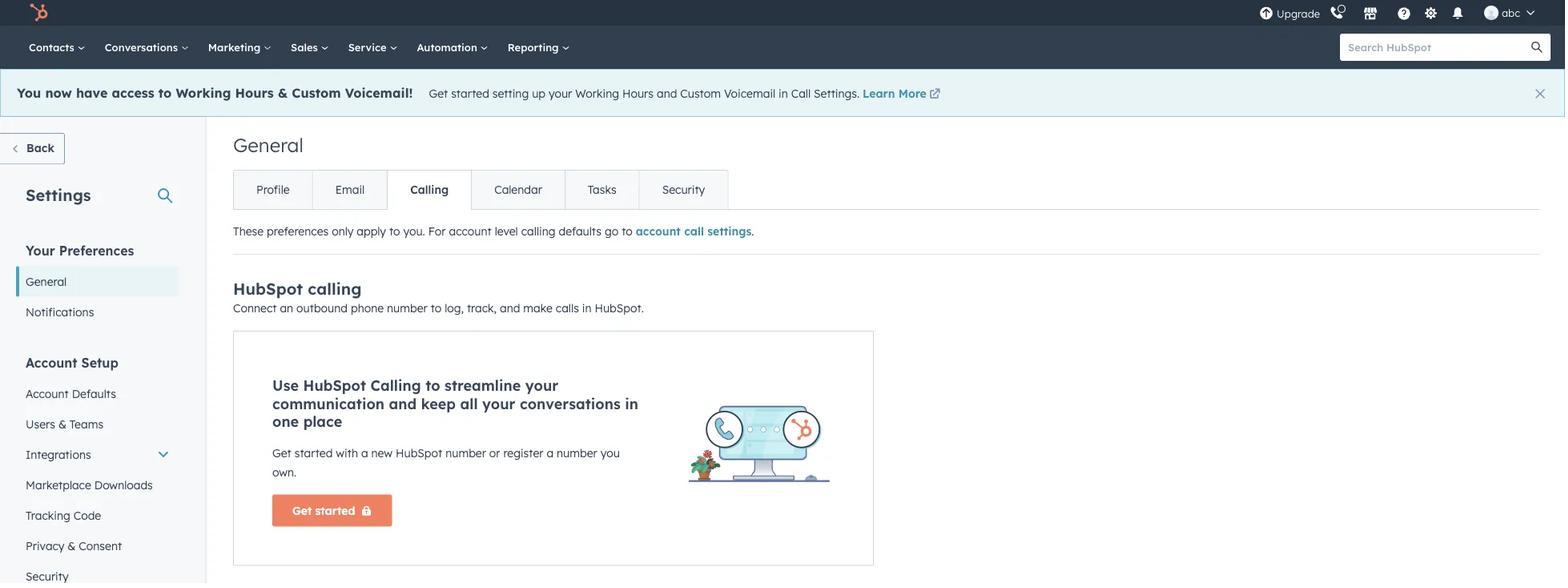 Task type: vqa. For each thing, say whether or not it's contained in the screenshot.
tracking code
yes



Task type: locate. For each thing, give the bounding box(es) containing it.
account
[[26, 354, 77, 370], [26, 386, 69, 400]]

marketplaces button
[[1354, 0, 1387, 26]]

number left you
[[557, 446, 597, 460]]

sales
[[291, 40, 321, 54]]

teams
[[70, 417, 103, 431]]

0 horizontal spatial in
[[582, 301, 591, 315]]

more
[[898, 86, 927, 100]]

0 horizontal spatial general
[[26, 274, 67, 288]]

general up 'profile'
[[233, 133, 303, 157]]

number right phone
[[387, 301, 428, 315]]

calling inside use hubspot calling to streamline your communication and keep all your conversations in one place
[[370, 376, 421, 394]]

get started button
[[272, 495, 392, 527]]

1 vertical spatial started
[[294, 446, 333, 460]]

2 vertical spatial and
[[389, 394, 417, 413]]

1 horizontal spatial a
[[547, 446, 554, 460]]

2 horizontal spatial &
[[278, 85, 288, 101]]

conversations link
[[95, 26, 198, 69]]

0 horizontal spatial and
[[389, 394, 417, 413]]

tracking code link
[[16, 500, 179, 531]]

calling
[[521, 224, 556, 238], [308, 279, 362, 299]]

settings
[[26, 185, 91, 205]]

get started
[[292, 503, 355, 517]]

apply
[[357, 224, 386, 238]]

2 horizontal spatial in
[[779, 86, 788, 100]]

integrations
[[26, 447, 91, 461]]

only
[[332, 224, 353, 238]]

1 vertical spatial get
[[272, 446, 291, 460]]

get down automation
[[429, 86, 448, 100]]

get inside the 'get started with a new hubspot number or register a number you own.'
[[272, 446, 291, 460]]

abc
[[1502, 6, 1520, 19]]

2 link opens in a new window image from the top
[[929, 89, 941, 100]]

0 horizontal spatial hours
[[235, 85, 274, 101]]

account setup element
[[16, 354, 179, 583]]

preferences
[[59, 242, 134, 258]]

calling inside hubspot calling connect an outbound phone number to log, track, and make calls in hubspot.
[[308, 279, 362, 299]]

account defaults
[[26, 386, 116, 400]]

notifications image
[[1451, 7, 1465, 22]]

account inside account defaults link
[[26, 386, 69, 400]]

number inside hubspot calling connect an outbound phone number to log, track, and make calls in hubspot.
[[387, 301, 428, 315]]

2 horizontal spatial get
[[429, 86, 448, 100]]

tracking
[[26, 508, 70, 522]]

calling up "outbound"
[[308, 279, 362, 299]]

0 vertical spatial general
[[233, 133, 303, 157]]

in
[[779, 86, 788, 100], [582, 301, 591, 315], [625, 394, 638, 413]]

0 horizontal spatial working
[[176, 85, 231, 101]]

level
[[495, 224, 518, 238]]

calling link
[[387, 171, 471, 209]]

call
[[684, 224, 704, 238]]

started for use hubspot calling to streamline your communication and keep all your conversations in one place
[[294, 446, 333, 460]]

2 vertical spatial hubspot
[[396, 446, 442, 460]]

keep
[[421, 394, 456, 413]]

navigation
[[233, 170, 728, 210]]

0 horizontal spatial number
[[387, 301, 428, 315]]

number for started
[[445, 446, 486, 460]]

calling right level
[[521, 224, 556, 238]]

1 horizontal spatial working
[[575, 86, 619, 100]]

0 vertical spatial get
[[429, 86, 448, 100]]

& right the privacy
[[68, 539, 76, 553]]

account up account defaults
[[26, 354, 77, 370]]

& down sales link
[[278, 85, 288, 101]]

0 horizontal spatial a
[[361, 446, 368, 460]]

working for your
[[575, 86, 619, 100]]

1 horizontal spatial &
[[68, 539, 76, 553]]

started down place
[[294, 446, 333, 460]]

working right up
[[575, 86, 619, 100]]

gary orlando image
[[1484, 6, 1499, 20]]

account left call
[[636, 224, 681, 238]]

get down own.
[[292, 503, 312, 517]]

hubspot inside the 'get started with a new hubspot number or register a number you own.'
[[396, 446, 442, 460]]

a left new
[[361, 446, 368, 460]]

general down your
[[26, 274, 67, 288]]

0 horizontal spatial account
[[449, 224, 492, 238]]

1 horizontal spatial calling
[[521, 224, 556, 238]]

custom left voicemail on the top of the page
[[680, 86, 721, 100]]

to
[[158, 85, 172, 101], [389, 224, 400, 238], [622, 224, 633, 238], [431, 301, 442, 315], [425, 376, 440, 394]]

call
[[791, 86, 811, 100]]

preferences
[[267, 224, 329, 238]]

your right all
[[482, 394, 515, 413]]

1 link opens in a new window image from the top
[[929, 87, 941, 103]]

1 horizontal spatial hours
[[622, 86, 654, 100]]

1 account from the top
[[26, 354, 77, 370]]

and inside "you now have access to working hours & custom voicemail!" 'alert'
[[657, 86, 677, 100]]

2 vertical spatial get
[[292, 503, 312, 517]]

in right conversations
[[625, 394, 638, 413]]

custom
[[292, 85, 341, 101], [680, 86, 721, 100]]

&
[[278, 85, 288, 101], [58, 417, 66, 431], [68, 539, 76, 553]]

2 vertical spatial started
[[315, 503, 355, 517]]

privacy & consent
[[26, 539, 122, 553]]

2 horizontal spatial and
[[657, 86, 677, 100]]

get up own.
[[272, 446, 291, 460]]

your right up
[[549, 86, 572, 100]]

link opens in a new window image
[[929, 87, 941, 103], [929, 89, 941, 100]]

0 horizontal spatial &
[[58, 417, 66, 431]]

phone
[[351, 301, 384, 315]]

calling left keep
[[370, 376, 421, 394]]

automation
[[417, 40, 480, 54]]

hubspot image
[[29, 3, 48, 22]]

a right register
[[547, 446, 554, 460]]

1 vertical spatial in
[[582, 301, 591, 315]]

in right calls
[[582, 301, 591, 315]]

account for account defaults
[[26, 386, 69, 400]]

email link
[[312, 171, 387, 209]]

you now have access to working hours & custom voicemail!
[[17, 85, 413, 101]]

get for use hubspot calling to streamline your communication and keep all your conversations in one place
[[272, 446, 291, 460]]

you
[[600, 446, 620, 460]]

1 horizontal spatial account
[[636, 224, 681, 238]]

to right access at the top of page
[[158, 85, 172, 101]]

to left 'log,'
[[431, 301, 442, 315]]

1 horizontal spatial get
[[292, 503, 312, 517]]

0 vertical spatial hubspot
[[233, 279, 303, 299]]

0 vertical spatial account
[[26, 354, 77, 370]]

calling
[[410, 183, 449, 197], [370, 376, 421, 394]]

and inside hubspot calling connect an outbound phone number to log, track, and make calls in hubspot.
[[500, 301, 520, 315]]

menu containing abc
[[1258, 0, 1546, 26]]

& right users
[[58, 417, 66, 431]]

number left or
[[445, 446, 486, 460]]

learn
[[863, 86, 895, 100]]

0 vertical spatial and
[[657, 86, 677, 100]]

1 vertical spatial account
[[26, 386, 69, 400]]

to left all
[[425, 376, 440, 394]]

you
[[17, 85, 41, 101]]

security
[[662, 183, 705, 197]]

learn more link
[[863, 86, 943, 103]]

2 vertical spatial &
[[68, 539, 76, 553]]

1 vertical spatial hubspot
[[303, 376, 366, 394]]

account for account setup
[[26, 354, 77, 370]]

account up users
[[26, 386, 69, 400]]

defaults
[[559, 224, 602, 238]]

hubspot link
[[19, 3, 60, 22]]

0 vertical spatial in
[[779, 86, 788, 100]]

upgrade
[[1277, 7, 1320, 20]]

1 horizontal spatial and
[[500, 301, 520, 315]]

2 vertical spatial in
[[625, 394, 638, 413]]

0 horizontal spatial custom
[[292, 85, 341, 101]]

contacts link
[[19, 26, 95, 69]]

2 account from the top
[[26, 386, 69, 400]]

general
[[233, 133, 303, 157], [26, 274, 67, 288]]

1 vertical spatial calling
[[308, 279, 362, 299]]

settings image
[[1424, 7, 1438, 21]]

email
[[335, 183, 365, 197]]

privacy
[[26, 539, 64, 553]]

& for consent
[[68, 539, 76, 553]]

hours
[[235, 85, 274, 101], [622, 86, 654, 100]]

2 account from the left
[[636, 224, 681, 238]]

users
[[26, 417, 55, 431]]

custom for and
[[680, 86, 721, 100]]

get inside "you now have access to working hours & custom voicemail!" 'alert'
[[429, 86, 448, 100]]

1 horizontal spatial in
[[625, 394, 638, 413]]

marketplace
[[26, 478, 91, 492]]

0 vertical spatial calling
[[410, 183, 449, 197]]

custom down sales link
[[292, 85, 341, 101]]

in inside hubspot calling connect an outbound phone number to log, track, and make calls in hubspot.
[[582, 301, 591, 315]]

you.
[[403, 224, 425, 238]]

now
[[45, 85, 72, 101]]

hubspot right new
[[396, 446, 442, 460]]

number
[[387, 301, 428, 315], [445, 446, 486, 460], [557, 446, 597, 460]]

connect
[[233, 301, 277, 315]]

started inside the 'get started with a new hubspot number or register a number you own.'
[[294, 446, 333, 460]]

account
[[449, 224, 492, 238], [636, 224, 681, 238]]

hubspot up place
[[303, 376, 366, 394]]

account right for
[[449, 224, 492, 238]]

calling up for
[[410, 183, 449, 197]]

close image
[[1535, 89, 1545, 99]]

started left setting
[[451, 86, 489, 100]]

in left call
[[779, 86, 788, 100]]

working
[[176, 85, 231, 101], [575, 86, 619, 100]]

and for your
[[389, 394, 417, 413]]

started inside "you now have access to working hours & custom voicemail!" 'alert'
[[451, 86, 489, 100]]

0 vertical spatial &
[[278, 85, 288, 101]]

and inside use hubspot calling to streamline your communication and keep all your conversations in one place
[[389, 394, 417, 413]]

in inside 'alert'
[[779, 86, 788, 100]]

0 horizontal spatial get
[[272, 446, 291, 460]]

1 vertical spatial general
[[26, 274, 67, 288]]

1 vertical spatial and
[[500, 301, 520, 315]]

1 vertical spatial &
[[58, 417, 66, 431]]

0 horizontal spatial calling
[[308, 279, 362, 299]]

1 horizontal spatial custom
[[680, 86, 721, 100]]

0 vertical spatial started
[[451, 86, 489, 100]]

1 horizontal spatial number
[[445, 446, 486, 460]]

menu
[[1258, 0, 1546, 26]]

your
[[549, 86, 572, 100], [525, 376, 558, 394], [482, 394, 515, 413]]

number for calling
[[387, 301, 428, 315]]

with
[[336, 446, 358, 460]]

account setup
[[26, 354, 118, 370]]

streamline
[[445, 376, 521, 394]]

working down "marketing"
[[176, 85, 231, 101]]

hubspot up the 'connect'
[[233, 279, 303, 299]]

settings.
[[814, 86, 860, 100]]

your preferences element
[[16, 241, 179, 327]]

started down with
[[315, 503, 355, 517]]

back
[[26, 141, 54, 155]]

new
[[371, 446, 393, 460]]

1 vertical spatial calling
[[370, 376, 421, 394]]



Task type: describe. For each thing, give the bounding box(es) containing it.
Search HubSpot search field
[[1340, 34, 1536, 61]]

to inside use hubspot calling to streamline your communication and keep all your conversations in one place
[[425, 376, 440, 394]]

help button
[[1391, 0, 1418, 26]]

in inside use hubspot calling to streamline your communication and keep all your conversations in one place
[[625, 394, 638, 413]]

own.
[[272, 465, 297, 479]]

navigation containing profile
[[233, 170, 728, 210]]

marketplace downloads link
[[16, 470, 179, 500]]

sales link
[[281, 26, 339, 69]]

setup
[[81, 354, 118, 370]]

upgrade image
[[1259, 7, 1274, 21]]

marketplaces image
[[1363, 7, 1378, 22]]

calendar
[[494, 183, 542, 197]]

abc button
[[1475, 0, 1544, 26]]

access
[[112, 85, 154, 101]]

reporting link
[[498, 26, 579, 69]]

or
[[489, 446, 500, 460]]

calling icon image
[[1330, 6, 1344, 21]]

& for teams
[[58, 417, 66, 431]]

up
[[532, 86, 545, 100]]

started for you now have access to working hours & custom voicemail!
[[451, 86, 489, 100]]

have
[[76, 85, 108, 101]]

search button
[[1523, 34, 1551, 61]]

notifications
[[26, 305, 94, 319]]

voicemail
[[724, 86, 775, 100]]

marketplace downloads
[[26, 478, 153, 492]]

get started setting up your working hours and custom voicemail in call settings.
[[429, 86, 863, 100]]

started inside button
[[315, 503, 355, 517]]

account defaults link
[[16, 378, 179, 409]]

hours for &
[[235, 85, 274, 101]]

one
[[272, 413, 299, 431]]

to inside hubspot calling connect an outbound phone number to log, track, and make calls in hubspot.
[[431, 301, 442, 315]]

hubspot calling connect an outbound phone number to log, track, and make calls in hubspot.
[[233, 279, 644, 315]]

notifications button
[[1444, 0, 1471, 26]]

log,
[[445, 301, 464, 315]]

calling icon button
[[1323, 2, 1350, 23]]

0 vertical spatial calling
[[521, 224, 556, 238]]

to inside 'alert'
[[158, 85, 172, 101]]

code
[[73, 508, 101, 522]]

conversations
[[520, 394, 621, 413]]

tasks link
[[565, 171, 639, 209]]

.
[[752, 224, 754, 238]]

voicemail!
[[345, 85, 413, 101]]

communication
[[272, 394, 384, 413]]

calling inside navigation
[[410, 183, 449, 197]]

custom for &
[[292, 85, 341, 101]]

place
[[303, 413, 342, 431]]

marketing link
[[198, 26, 281, 69]]

to left the you.
[[389, 224, 400, 238]]

settings link
[[1421, 4, 1441, 21]]

hubspot inside use hubspot calling to streamline your communication and keep all your conversations in one place
[[303, 376, 366, 394]]

users & teams
[[26, 417, 103, 431]]

your preferences
[[26, 242, 134, 258]]

calls
[[556, 301, 579, 315]]

these
[[233, 224, 264, 238]]

consent
[[79, 539, 122, 553]]

service link
[[339, 26, 407, 69]]

register
[[503, 446, 543, 460]]

learn more
[[863, 86, 927, 100]]

2 a from the left
[[547, 446, 554, 460]]

reporting
[[508, 40, 562, 54]]

1 horizontal spatial general
[[233, 133, 303, 157]]

1 account from the left
[[449, 224, 492, 238]]

go
[[605, 224, 619, 238]]

outbound
[[296, 301, 348, 315]]

for
[[428, 224, 446, 238]]

hours for and
[[622, 86, 654, 100]]

to right go
[[622, 224, 633, 238]]

automation link
[[407, 26, 498, 69]]

calling set up image
[[685, 370, 835, 482]]

tracking code
[[26, 508, 101, 522]]

back link
[[0, 133, 65, 165]]

1 a from the left
[[361, 446, 368, 460]]

marketing
[[208, 40, 264, 54]]

your
[[26, 242, 55, 258]]

you now have access to working hours & custom voicemail! alert
[[0, 69, 1565, 117]]

and for working
[[657, 86, 677, 100]]

these preferences only apply to you. for account level calling defaults go to account call settings .
[[233, 224, 754, 238]]

profile
[[256, 183, 290, 197]]

get started with a new hubspot number or register a number you own.
[[272, 446, 620, 479]]

track,
[[467, 301, 497, 315]]

working for to
[[176, 85, 231, 101]]

search image
[[1531, 42, 1543, 53]]

help image
[[1397, 7, 1411, 22]]

your inside "you now have access to working hours & custom voicemail!" 'alert'
[[549, 86, 572, 100]]

general inside general link
[[26, 274, 67, 288]]

use
[[272, 376, 299, 394]]

general link
[[16, 266, 179, 297]]

make
[[523, 301, 553, 315]]

get inside button
[[292, 503, 312, 517]]

account call settings link
[[636, 224, 752, 238]]

notifications link
[[16, 297, 179, 327]]

security link
[[639, 171, 728, 209]]

privacy & consent link
[[16, 531, 179, 561]]

& inside 'alert'
[[278, 85, 288, 101]]

get for you now have access to working hours & custom voicemail!
[[429, 86, 448, 100]]

integrations button
[[16, 439, 179, 470]]

hubspot.
[[595, 301, 644, 315]]

conversations
[[105, 40, 181, 54]]

an
[[280, 301, 293, 315]]

settings
[[707, 224, 752, 238]]

hubspot inside hubspot calling connect an outbound phone number to log, track, and make calls in hubspot.
[[233, 279, 303, 299]]

defaults
[[72, 386, 116, 400]]

setting
[[492, 86, 529, 100]]

contacts
[[29, 40, 77, 54]]

your right streamline
[[525, 376, 558, 394]]

2 horizontal spatial number
[[557, 446, 597, 460]]



